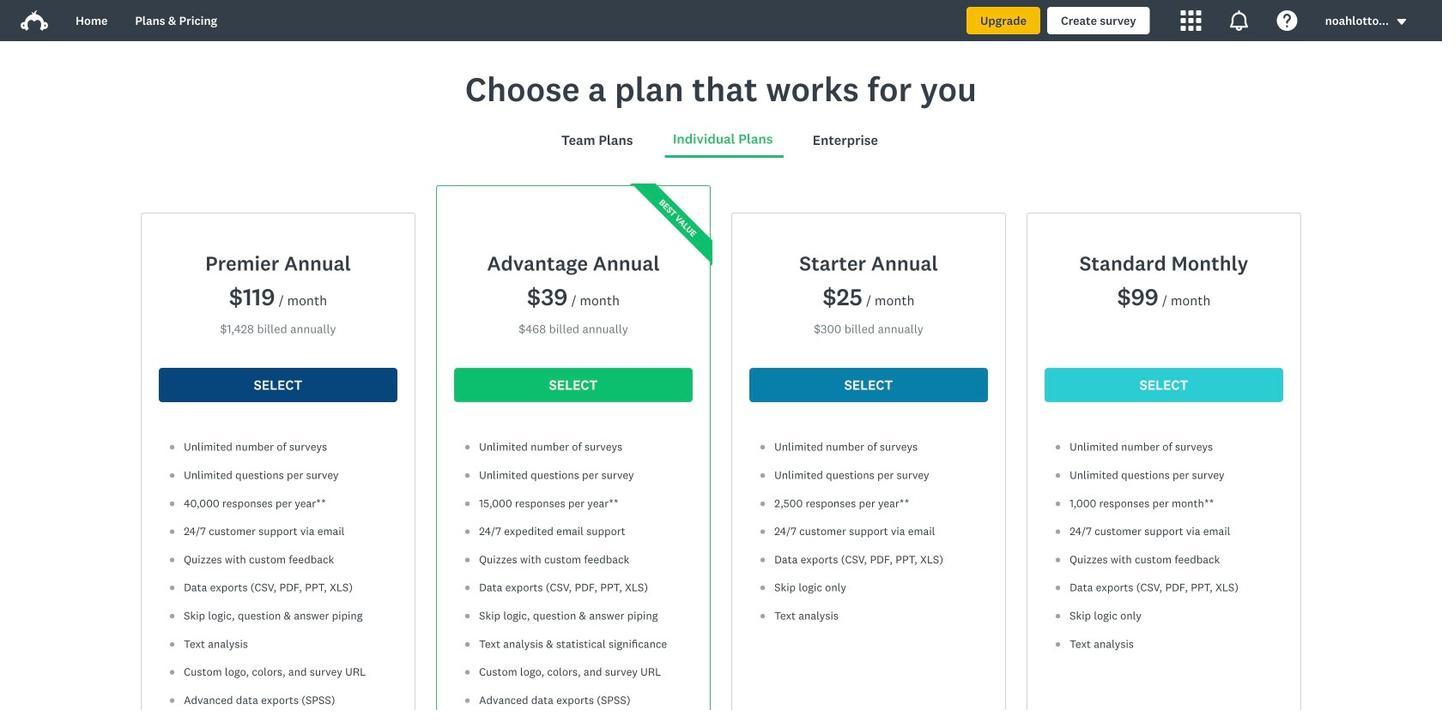 Task type: vqa. For each thing, say whether or not it's contained in the screenshot.
the Search "image"
no



Task type: locate. For each thing, give the bounding box(es) containing it.
brand logo image
[[21, 7, 48, 34], [21, 10, 48, 31]]

products icon image
[[1181, 10, 1202, 31], [1181, 10, 1202, 31]]

notification center icon image
[[1229, 10, 1250, 31]]

dropdown arrow icon image
[[1396, 16, 1408, 28], [1397, 19, 1406, 25]]



Task type: describe. For each thing, give the bounding box(es) containing it.
2 brand logo image from the top
[[21, 10, 48, 31]]

1 brand logo image from the top
[[21, 7, 48, 34]]

help icon image
[[1277, 10, 1298, 31]]



